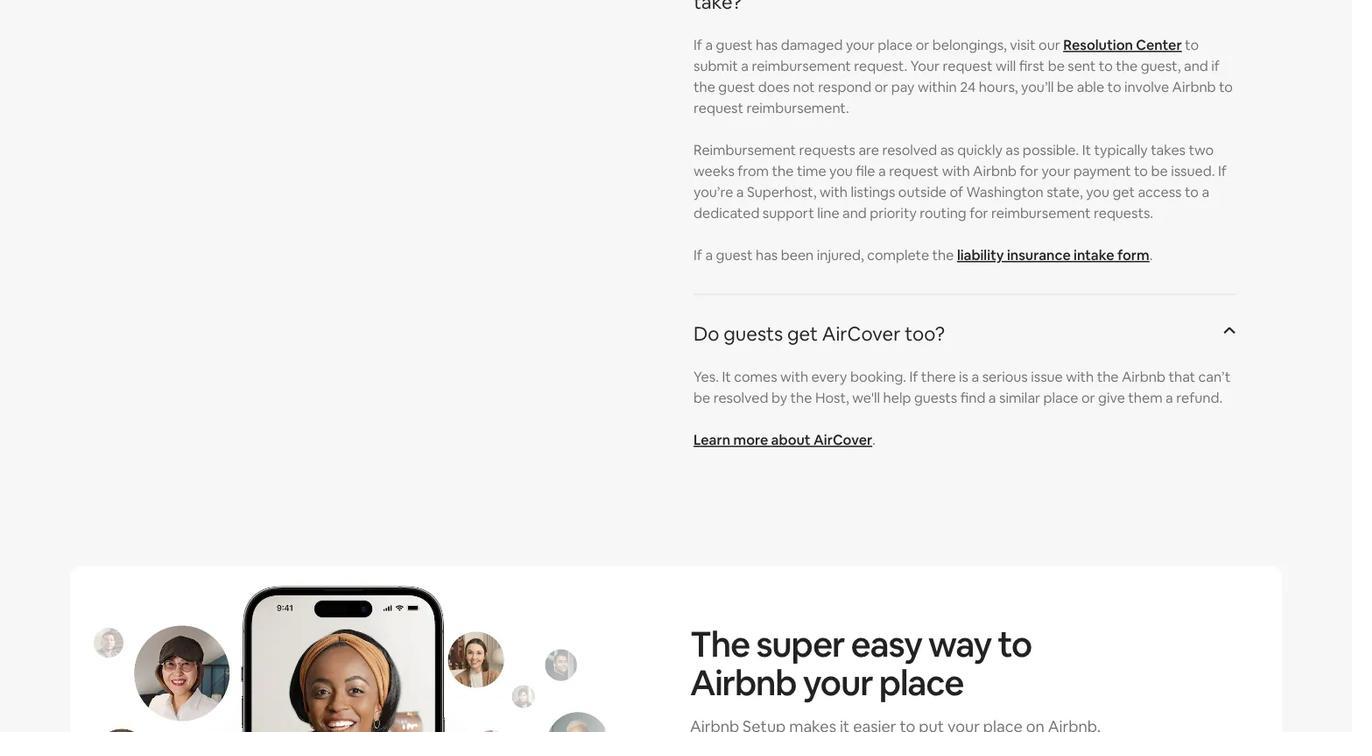 Task type: vqa. For each thing, say whether or not it's contained in the screenshot.
It in the to submit a reimbursement request. your request will first be sent to the guest, and if the guest does not respond or pay within 24 hours, you'll be able to involve airbnb to request reimbursement. reimbursement requests are resolved as quickly as possible. it typically takes two weeks from the time you file a request with airbnb for your payment to be issued. if you're a superhost, with listings outside of washington state, you get access to a dedicated support line and priority routing for reimbursement requests. if a guest has been injured, complete the
yes



Task type: locate. For each thing, give the bounding box(es) containing it.
yes. it comes with every booking. if there is a serious issue with the airbnb that can't be resolved by the host, we'll help guests find a similar place or give them a refund.
[[694, 368, 1231, 407]]

and
[[1185, 57, 1209, 75], [843, 205, 867, 223]]

0 vertical spatial and
[[1185, 57, 1209, 75]]

0 vertical spatial place
[[878, 36, 913, 54]]

has left been
[[756, 247, 778, 265]]

2 vertical spatial or
[[1082, 390, 1096, 407]]

1 horizontal spatial get
[[1113, 184, 1136, 202]]

. for learn more about aircover .
[[873, 432, 876, 450]]

24
[[961, 78, 976, 96]]

airbnb inside the super easy way to airbnb your place
[[691, 661, 797, 706]]

1 vertical spatial you
[[1087, 184, 1110, 202]]

guest down submit
[[719, 78, 756, 96]]

1 vertical spatial for
[[970, 205, 989, 223]]

1 vertical spatial it
[[722, 368, 732, 386]]

is
[[960, 368, 969, 386]]

your down the possible.
[[1042, 163, 1071, 181]]

1 vertical spatial your
[[1042, 163, 1071, 181]]

0 vertical spatial for
[[1020, 163, 1039, 181]]

to submit a reimbursement request. your request will first be sent to the guest, and if the guest does not respond or pay within 24 hours, you'll be able to involve airbnb to request reimbursement. reimbursement requests are resolved as quickly as possible. it typically takes two weeks from the time you file a request with airbnb for your payment to be issued. if you're a superhost, with listings outside of washington state, you get access to a dedicated support line and priority routing for reimbursement requests. if a guest has been injured, complete the
[[694, 36, 1234, 265]]

has
[[756, 36, 778, 54], [756, 247, 778, 265]]

1 horizontal spatial it
[[1083, 142, 1092, 159]]

has up does
[[756, 36, 778, 54]]

request
[[943, 57, 993, 75], [694, 99, 744, 117], [890, 163, 939, 181]]

1 vertical spatial get
[[788, 322, 818, 347]]

0 horizontal spatial .
[[873, 432, 876, 450]]

that
[[1169, 368, 1196, 386]]

find
[[961, 390, 986, 407]]

1 vertical spatial request
[[694, 99, 744, 117]]

1 horizontal spatial or
[[916, 36, 930, 54]]

to right center
[[1186, 36, 1200, 54]]

to right able
[[1108, 78, 1122, 96]]

if right issued.
[[1219, 163, 1227, 181]]

for down the washington
[[970, 205, 989, 223]]

booking.
[[851, 368, 907, 386]]

about
[[772, 432, 811, 450]]

1 horizontal spatial your
[[1042, 163, 1071, 181]]

for
[[1020, 163, 1039, 181], [970, 205, 989, 223]]

you
[[830, 163, 853, 181], [1087, 184, 1110, 202]]

1 horizontal spatial place
[[1044, 390, 1079, 407]]

it right yes.
[[722, 368, 732, 386]]

0 vertical spatial has
[[756, 36, 778, 54]]

guest,
[[1141, 57, 1182, 75]]

1 horizontal spatial resolved
[[883, 142, 938, 159]]

1 horizontal spatial request
[[890, 163, 939, 181]]

0 horizontal spatial guests
[[724, 322, 784, 347]]

be down yes.
[[694, 390, 711, 407]]

we'll
[[853, 390, 881, 407]]

0 horizontal spatial or
[[875, 78, 889, 96]]

resolved down comes
[[714, 390, 769, 407]]

if left there
[[910, 368, 919, 386]]

1 horizontal spatial for
[[1020, 163, 1039, 181]]

and left if
[[1185, 57, 1209, 75]]

1 vertical spatial resolved
[[714, 390, 769, 407]]

pay
[[892, 78, 915, 96]]

intake
[[1074, 247, 1115, 265]]

0 vertical spatial it
[[1083, 142, 1092, 159]]

get up requests.
[[1113, 184, 1136, 202]]

0 vertical spatial get
[[1113, 184, 1136, 202]]

every
[[812, 368, 848, 386]]

0 vertical spatial guest
[[716, 36, 753, 54]]

the
[[1117, 57, 1138, 75], [694, 78, 716, 96], [772, 163, 794, 181], [933, 247, 955, 265], [1098, 368, 1119, 386], [791, 390, 813, 407]]

as right quickly
[[1006, 142, 1020, 159]]

1 vertical spatial .
[[873, 432, 876, 450]]

do guests get aircover too?
[[694, 322, 945, 347]]

the down submit
[[694, 78, 716, 96]]

you're
[[694, 184, 734, 202]]

0 vertical spatial resolved
[[883, 142, 938, 159]]

1 horizontal spatial you
[[1087, 184, 1110, 202]]

request up 24
[[943, 57, 993, 75]]

1 vertical spatial aircover
[[814, 432, 873, 450]]

1 horizontal spatial as
[[1006, 142, 1020, 159]]

1 horizontal spatial guests
[[915, 390, 958, 407]]

0 horizontal spatial as
[[941, 142, 955, 159]]

0 horizontal spatial resolved
[[714, 390, 769, 407]]

request up outside
[[890, 163, 939, 181]]

to down if
[[1220, 78, 1234, 96]]

resolved right are
[[883, 142, 938, 159]]

to right 'way' on the right bottom of the page
[[998, 622, 1032, 668]]

the left 'liability' on the top
[[933, 247, 955, 265]]

aircover up the "booking."
[[823, 322, 901, 347]]

1 horizontal spatial reimbursement
[[992, 205, 1091, 223]]

0 vertical spatial reimbursement
[[752, 57, 852, 75]]

your place
[[803, 661, 964, 706]]

refund.
[[1177, 390, 1223, 407]]

1 vertical spatial place
[[1044, 390, 1079, 407]]

airbnb
[[1173, 78, 1217, 96], [974, 163, 1017, 181], [1123, 368, 1166, 386], [691, 661, 797, 706]]

resolved
[[883, 142, 938, 159], [714, 390, 769, 407]]

guests inside yes. it comes with every booking. if there is a serious issue with the airbnb that can't be resolved by the host, we'll help guests find a similar place or give them a refund.
[[915, 390, 958, 407]]

it up payment
[[1083, 142, 1092, 159]]

0 vertical spatial request
[[943, 57, 993, 75]]

or
[[916, 36, 930, 54], [875, 78, 889, 96], [1082, 390, 1096, 407]]

you left file
[[830, 163, 853, 181]]

your
[[846, 36, 875, 54], [1042, 163, 1071, 181]]

submit
[[694, 57, 739, 75]]

your up 'request.'
[[846, 36, 875, 54]]

guest down the dedicated
[[716, 247, 753, 265]]

get up every
[[788, 322, 818, 347]]

0 vertical spatial .
[[1150, 247, 1154, 265]]

guests inside 'dropdown button'
[[724, 322, 784, 347]]

place
[[878, 36, 913, 54], [1044, 390, 1079, 407]]

help
[[884, 390, 912, 407]]

0 vertical spatial your
[[846, 36, 875, 54]]

it
[[1083, 142, 1092, 159], [722, 368, 732, 386]]

to
[[1186, 36, 1200, 54], [1100, 57, 1114, 75], [1108, 78, 1122, 96], [1220, 78, 1234, 96], [1135, 163, 1149, 181], [1186, 184, 1200, 202], [998, 622, 1032, 668]]

reimbursement up not at right top
[[752, 57, 852, 75]]

outside
[[899, 184, 947, 202]]

as
[[941, 142, 955, 159], [1006, 142, 1020, 159]]

weeks
[[694, 163, 735, 181]]

1 vertical spatial or
[[875, 78, 889, 96]]

liability
[[958, 247, 1005, 265]]

reimbursement
[[694, 142, 797, 159]]

1 vertical spatial has
[[756, 247, 778, 265]]

you down payment
[[1087, 184, 1110, 202]]

2 horizontal spatial or
[[1082, 390, 1096, 407]]

1 horizontal spatial .
[[1150, 247, 1154, 265]]

request down submit
[[694, 99, 744, 117]]

a right them
[[1166, 390, 1174, 407]]

guest up submit
[[716, 36, 753, 54]]

2 vertical spatial guest
[[716, 247, 753, 265]]

place inside yes. it comes with every booking. if there is a serious issue with the airbnb that can't be resolved by the host, we'll help guests find a similar place or give them a refund.
[[1044, 390, 1079, 407]]

. down we'll
[[873, 432, 876, 450]]

or left give
[[1082, 390, 1096, 407]]

easy
[[851, 622, 923, 668]]

within
[[918, 78, 957, 96]]

more
[[734, 432, 769, 450]]

or up your on the top
[[916, 36, 930, 54]]

your
[[911, 57, 940, 75]]

0 vertical spatial or
[[916, 36, 930, 54]]

resolution center link
[[1064, 36, 1183, 54]]

place down issue
[[1044, 390, 1079, 407]]

if a guest has damaged your place or belongings, visit our resolution center
[[694, 36, 1183, 54]]

aircover
[[823, 322, 901, 347], [814, 432, 873, 450]]

guests down there
[[915, 390, 958, 407]]

place up 'request.'
[[878, 36, 913, 54]]

it inside yes. it comes with every booking. if there is a serious issue with the airbnb that can't be resolved by the host, we'll help guests find a similar place or give them a refund.
[[722, 368, 732, 386]]

2 as from the left
[[1006, 142, 1020, 159]]

as left quickly
[[941, 142, 955, 159]]

guest
[[716, 36, 753, 54], [719, 78, 756, 96], [716, 247, 753, 265]]

aircover for too?
[[823, 322, 901, 347]]

a smiling superhost in the airbnb app. text informs us that her name is myranda, she has three years' experience hosting in little rock, and her airbnb rating is 4.96 stars out of 5. image
[[70, 567, 624, 733], [70, 567, 624, 733]]

0 horizontal spatial you
[[830, 163, 853, 181]]

0 horizontal spatial get
[[788, 322, 818, 347]]

0 horizontal spatial it
[[722, 368, 732, 386]]

of
[[950, 184, 964, 202]]

if
[[694, 36, 703, 54], [1219, 163, 1227, 181], [694, 247, 703, 265], [910, 368, 919, 386]]

and right line
[[843, 205, 867, 223]]

similar
[[1000, 390, 1041, 407]]

aircover inside 'dropdown button'
[[823, 322, 901, 347]]

the right the 'by'
[[791, 390, 813, 407]]

form
[[1118, 247, 1150, 265]]

or down 'request.'
[[875, 78, 889, 96]]

listings
[[851, 184, 896, 202]]

if inside yes. it comes with every booking. if there is a serious issue with the airbnb that can't be resolved by the host, we'll help guests find a similar place or give them a refund.
[[910, 368, 919, 386]]

reimbursement.
[[747, 99, 850, 117]]

. down requests.
[[1150, 247, 1154, 265]]

the up give
[[1098, 368, 1119, 386]]

0 vertical spatial guests
[[724, 322, 784, 347]]

0 vertical spatial aircover
[[823, 322, 901, 347]]

from
[[738, 163, 769, 181]]

1 vertical spatial and
[[843, 205, 867, 223]]

get
[[1113, 184, 1136, 202], [788, 322, 818, 347]]

1 horizontal spatial and
[[1185, 57, 1209, 75]]

for down the possible.
[[1020, 163, 1039, 181]]

to inside the super easy way to airbnb your place
[[998, 622, 1032, 668]]

with right issue
[[1067, 368, 1095, 386]]

.
[[1150, 247, 1154, 265], [873, 432, 876, 450]]

1 vertical spatial guests
[[915, 390, 958, 407]]

aircover down host,
[[814, 432, 873, 450]]

guests up comes
[[724, 322, 784, 347]]

be
[[1049, 57, 1065, 75], [1058, 78, 1075, 96], [1152, 163, 1169, 181], [694, 390, 711, 407]]

reimbursement down state,
[[992, 205, 1091, 223]]

2 has from the top
[[756, 247, 778, 265]]



Task type: describe. For each thing, give the bounding box(es) containing it.
0 horizontal spatial and
[[843, 205, 867, 223]]

access
[[1139, 184, 1182, 202]]

washington
[[967, 184, 1044, 202]]

airbnb inside yes. it comes with every booking. if there is a serious issue with the airbnb that can't be resolved by the host, we'll help guests find a similar place or give them a refund.
[[1123, 368, 1166, 386]]

visit
[[1011, 36, 1036, 54]]

be left able
[[1058, 78, 1075, 96]]

quickly
[[958, 142, 1003, 159]]

aircover for .
[[814, 432, 873, 450]]

issue
[[1032, 368, 1064, 386]]

not
[[793, 78, 815, 96]]

requests
[[800, 142, 856, 159]]

file
[[856, 163, 876, 181]]

possible.
[[1023, 142, 1080, 159]]

line
[[818, 205, 840, 223]]

comes
[[735, 368, 778, 386]]

requests.
[[1094, 205, 1154, 223]]

request.
[[855, 57, 908, 75]]

our
[[1039, 36, 1061, 54]]

payment
[[1074, 163, 1132, 181]]

be inside yes. it comes with every booking. if there is a serious issue with the airbnb that can't be resolved by the host, we'll help guests find a similar place or give them a refund.
[[694, 390, 711, 407]]

2 horizontal spatial request
[[943, 57, 993, 75]]

state,
[[1047, 184, 1084, 202]]

a up submit
[[706, 36, 713, 54]]

there
[[922, 368, 957, 386]]

the
[[691, 622, 750, 668]]

to up the access
[[1135, 163, 1149, 181]]

learn more about aircover .
[[694, 432, 876, 450]]

liability insurance intake form .
[[958, 247, 1154, 265]]

hours,
[[979, 78, 1019, 96]]

belongings,
[[933, 36, 1008, 54]]

a down the dedicated
[[706, 247, 713, 265]]

a right submit
[[742, 57, 749, 75]]

learn
[[694, 432, 731, 450]]

if down the dedicated
[[694, 247, 703, 265]]

resolved inside to submit a reimbursement request. your request will first be sent to the guest, and if the guest does not respond or pay within 24 hours, you'll be able to involve airbnb to request reimbursement. reimbursement requests are resolved as quickly as possible. it typically takes two weeks from the time you file a request with airbnb for your payment to be issued. if you're a superhost, with listings outside of washington state, you get access to a dedicated support line and priority routing for reimbursement requests. if a guest has been injured, complete the
[[883, 142, 938, 159]]

involve
[[1125, 78, 1170, 96]]

. for liability insurance intake form .
[[1150, 247, 1154, 265]]

0 horizontal spatial your
[[846, 36, 875, 54]]

with up the 'by'
[[781, 368, 809, 386]]

1 as from the left
[[941, 142, 955, 159]]

respond
[[819, 78, 872, 96]]

you'll
[[1022, 78, 1055, 96]]

a right file
[[879, 163, 886, 181]]

way
[[929, 622, 992, 668]]

been
[[781, 247, 814, 265]]

injured,
[[817, 247, 865, 265]]

if
[[1212, 57, 1221, 75]]

a right the is
[[972, 368, 980, 386]]

get inside 'dropdown button'
[[788, 322, 818, 347]]

them
[[1129, 390, 1163, 407]]

takes
[[1152, 142, 1186, 159]]

time
[[797, 163, 827, 181]]

typically
[[1095, 142, 1149, 159]]

sent
[[1068, 57, 1097, 75]]

the super easy way to airbnb your place
[[691, 622, 1032, 706]]

give
[[1099, 390, 1126, 407]]

1 vertical spatial reimbursement
[[992, 205, 1091, 223]]

to down resolution
[[1100, 57, 1114, 75]]

or inside yes. it comes with every booking. if there is a serious issue with the airbnb that can't be resolved by the host, we'll help guests find a similar place or give them a refund.
[[1082, 390, 1096, 407]]

can't
[[1199, 368, 1231, 386]]

resolution
[[1064, 36, 1134, 54]]

insurance
[[1008, 247, 1071, 265]]

to down issued.
[[1186, 184, 1200, 202]]

routing
[[920, 205, 967, 223]]

it inside to submit a reimbursement request. your request will first be sent to the guest, and if the guest does not respond or pay within 24 hours, you'll be able to involve airbnb to request reimbursement. reimbursement requests are resolved as quickly as possible. it typically takes two weeks from the time you file a request with airbnb for your payment to be issued. if you're a superhost, with listings outside of washington state, you get access to a dedicated support line and priority routing for reimbursement requests. if a guest has been injured, complete the
[[1083, 142, 1092, 159]]

does
[[759, 78, 790, 96]]

host,
[[816, 390, 850, 407]]

a down issued.
[[1203, 184, 1210, 202]]

too?
[[905, 322, 945, 347]]

complete
[[868, 247, 930, 265]]

two
[[1190, 142, 1215, 159]]

damaged
[[781, 36, 843, 54]]

will
[[996, 57, 1017, 75]]

issued.
[[1172, 163, 1216, 181]]

0 horizontal spatial request
[[694, 99, 744, 117]]

liability insurance intake form link
[[958, 247, 1150, 265]]

a right find
[[989, 390, 997, 407]]

able
[[1078, 78, 1105, 96]]

first
[[1020, 57, 1046, 75]]

are
[[859, 142, 880, 159]]

dedicated
[[694, 205, 760, 223]]

superhost,
[[747, 184, 817, 202]]

be up the access
[[1152, 163, 1169, 181]]

0 horizontal spatial reimbursement
[[752, 57, 852, 75]]

the down resolution center link
[[1117, 57, 1138, 75]]

or inside to submit a reimbursement request. your request will first be sent to the guest, and if the guest does not respond or pay within 24 hours, you'll be able to involve airbnb to request reimbursement. reimbursement requests are resolved as quickly as possible. it typically takes two weeks from the time you file a request with airbnb for your payment to be issued. if you're a superhost, with listings outside of washington state, you get access to a dedicated support line and priority routing for reimbursement requests. if a guest has been injured, complete the
[[875, 78, 889, 96]]

center
[[1137, 36, 1183, 54]]

do guests get aircover too? button
[[694, 302, 1237, 367]]

with up line
[[820, 184, 848, 202]]

with up of
[[943, 163, 971, 181]]

2 vertical spatial request
[[890, 163, 939, 181]]

your inside to submit a reimbursement request. your request will first be sent to the guest, and if the guest does not respond or pay within 24 hours, you'll be able to involve airbnb to request reimbursement. reimbursement requests are resolved as quickly as possible. it typically takes two weeks from the time you file a request with airbnb for your payment to be issued. if you're a superhost, with listings outside of washington state, you get access to a dedicated support line and priority routing for reimbursement requests. if a guest has been injured, complete the
[[1042, 163, 1071, 181]]

do
[[694, 322, 720, 347]]

get inside to submit a reimbursement request. your request will first be sent to the guest, and if the guest does not respond or pay within 24 hours, you'll be able to involve airbnb to request reimbursement. reimbursement requests are resolved as quickly as possible. it typically takes two weeks from the time you file a request with airbnb for your payment to be issued. if you're a superhost, with listings outside of washington state, you get access to a dedicated support line and priority routing for reimbursement requests. if a guest has been injured, complete the
[[1113, 184, 1136, 202]]

support
[[763, 205, 815, 223]]

serious
[[983, 368, 1028, 386]]

be down our in the top of the page
[[1049, 57, 1065, 75]]

0 horizontal spatial for
[[970, 205, 989, 223]]

priority
[[870, 205, 917, 223]]

1 has from the top
[[756, 36, 778, 54]]

learn more about aircover link
[[694, 432, 873, 450]]

the up superhost,
[[772, 163, 794, 181]]

resolved inside yes. it comes with every booking. if there is a serious issue with the airbnb that can't be resolved by the host, we'll help guests find a similar place or give them a refund.
[[714, 390, 769, 407]]

by
[[772, 390, 788, 407]]

has inside to submit a reimbursement request. your request will first be sent to the guest, and if the guest does not respond or pay within 24 hours, you'll be able to involve airbnb to request reimbursement. reimbursement requests are resolved as quickly as possible. it typically takes two weeks from the time you file a request with airbnb for your payment to be issued. if you're a superhost, with listings outside of washington state, you get access to a dedicated support line and priority routing for reimbursement requests. if a guest has been injured, complete the
[[756, 247, 778, 265]]

0 vertical spatial you
[[830, 163, 853, 181]]

if up submit
[[694, 36, 703, 54]]

a down the from
[[737, 184, 744, 202]]

super
[[757, 622, 845, 668]]

0 horizontal spatial place
[[878, 36, 913, 54]]

1 vertical spatial guest
[[719, 78, 756, 96]]

yes.
[[694, 368, 719, 386]]



